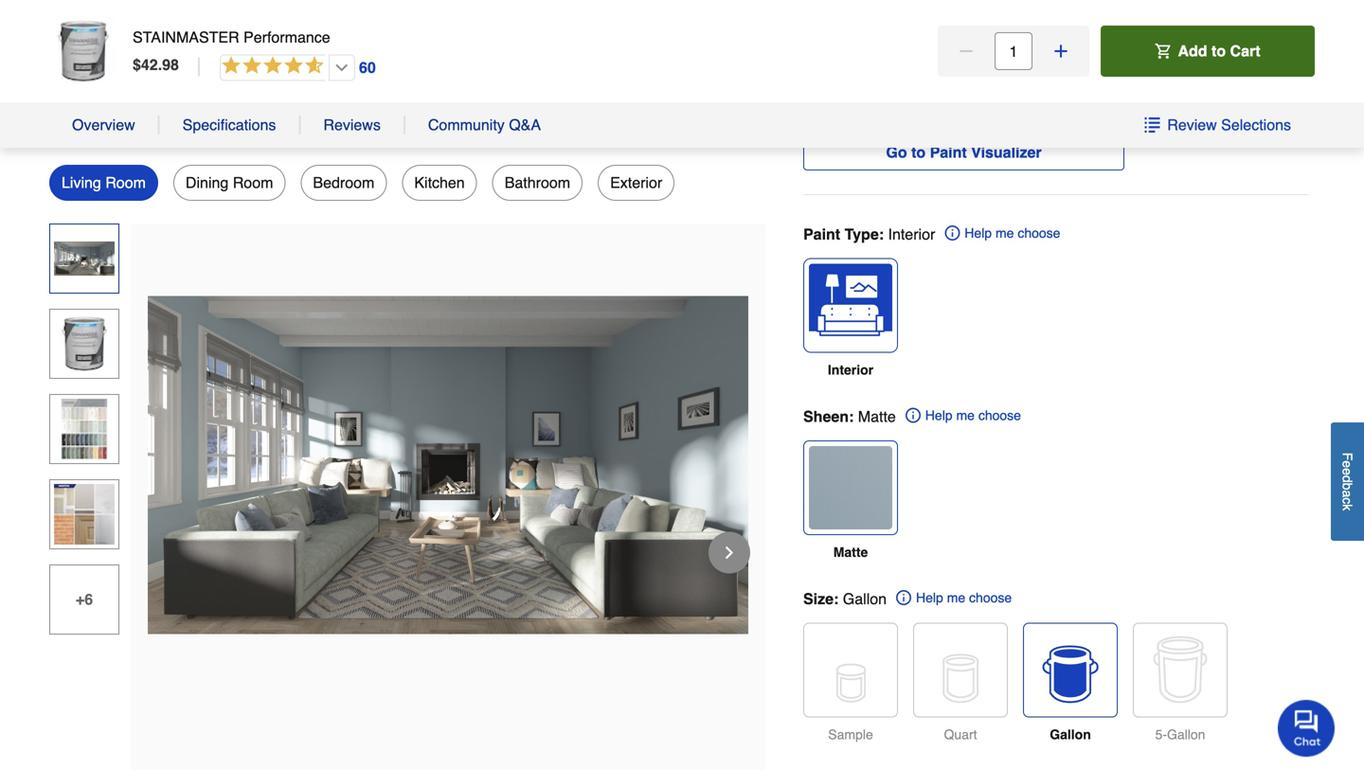 Task type: vqa. For each thing, say whether or not it's contained in the screenshot.
add
yes



Task type: describe. For each thing, give the bounding box(es) containing it.
chevron right image
[[720, 543, 739, 562]]

Stepper number input field with increment and decrement buttons number field
[[995, 32, 1033, 70]]

reviews link
[[324, 116, 381, 135]]

d
[[1340, 475, 1356, 483]]

me for paint type: interior
[[996, 226, 1014, 241]]

thumbnail: 1 image
[[54, 399, 115, 460]]

info image
[[945, 226, 960, 241]]

dining room
[[186, 174, 273, 191]]

with
[[983, 103, 1007, 118]]

f e e d b a c k
[[1340, 453, 1356, 511]]

0 horizontal spatial interior
[[828, 363, 874, 378]]

community q&a link
[[428, 116, 541, 135]]

paint size 5-gallon image
[[1134, 624, 1227, 717]]

room for dining room
[[233, 174, 273, 191]]

add
[[1178, 42, 1208, 60]]

colors?
[[1008, 70, 1066, 88]]

choose for paint type: interior
[[1018, 226, 1061, 241]]

info image for gallon
[[896, 590, 912, 606]]

1 horizontal spatial gallon
[[1050, 727, 1091, 743]]

gallon for 5-gallon
[[1167, 727, 1206, 743]]

choose for sheen: matte
[[979, 408, 1022, 423]]

b
[[1340, 483, 1356, 490]]

stainmaster
[[133, 28, 239, 46]]

go
[[886, 144, 907, 161]]

1 horizontal spatial living room image
[[148, 296, 749, 634]]

quart
[[944, 727, 977, 743]]

help for gallon
[[916, 590, 944, 606]]

a inside button
[[1340, 490, 1356, 498]]

overview link
[[72, 116, 135, 135]]

productimage image
[[49, 17, 118, 85]]

review
[[1168, 116, 1217, 134]]

specifications
[[183, 116, 276, 134]]

looking
[[804, 70, 863, 88]]

stainmaster performance
[[133, 28, 330, 46]]

community q&a
[[428, 116, 541, 134]]

view multiple colors in a room with the lowe's paint visualizer
[[804, 103, 1168, 118]]

0 horizontal spatial living room image
[[54, 242, 115, 276]]

view
[[804, 103, 832, 118]]

size: gallon
[[804, 590, 887, 608]]

f e e d b a c k button
[[1331, 422, 1365, 541]]

help me choose button for interior
[[945, 226, 1061, 243]]

98
[[162, 56, 179, 73]]

0 vertical spatial visualizer
[[1111, 103, 1168, 118]]

type:
[[845, 226, 884, 243]]

cart
[[1231, 42, 1261, 60]]

0 vertical spatial interior
[[888, 226, 936, 243]]

room for living room
[[105, 174, 146, 191]]

1 e from the top
[[1340, 461, 1356, 468]]

0 vertical spatial a
[[938, 103, 946, 118]]

exterior
[[610, 174, 663, 191]]

help for matte
[[926, 408, 953, 423]]

paint type: interior
[[804, 226, 936, 243]]

review selections
[[1168, 116, 1292, 134]]

go to paint visualizer button
[[804, 135, 1125, 171]]

to for add
[[1212, 42, 1226, 60]]

kitchen
[[414, 174, 465, 191]]

info image for matte
[[906, 408, 921, 423]]

paint size sample image
[[914, 624, 1007, 717]]

performance
[[244, 28, 330, 46]]

help me choose button for gallon
[[896, 590, 1012, 608]]

$
[[133, 56, 141, 73]]

bedroom
[[313, 174, 375, 191]]

living room
[[62, 174, 146, 191]]

k
[[1340, 504, 1356, 511]]

multiple
[[836, 103, 882, 118]]

5-
[[1156, 727, 1167, 743]]

in
[[924, 103, 935, 118]]

matte button
[[804, 441, 898, 560]]

add to cart
[[1178, 42, 1261, 60]]

others
[[955, 70, 1004, 88]]



Task type: locate. For each thing, give the bounding box(es) containing it.
0 vertical spatial to
[[1212, 42, 1226, 60]]

a
[[938, 103, 946, 118], [1340, 490, 1356, 498]]

add to cart button
[[1101, 26, 1315, 77]]

cart image
[[1156, 44, 1171, 59]]

visualizer inside go to paint visualizer button
[[971, 144, 1042, 161]]

room right living
[[105, 174, 146, 191]]

1 vertical spatial info image
[[896, 590, 912, 606]]

e
[[1340, 461, 1356, 468], [1340, 468, 1356, 475]]

lowe's
[[1033, 103, 1074, 118]]

1 horizontal spatial paint
[[930, 144, 967, 161]]

help me choose button
[[945, 226, 1061, 243], [906, 408, 1022, 426], [896, 590, 1012, 608]]

a up k
[[1340, 490, 1356, 498]]

living
[[62, 174, 101, 191]]

visualizer down with
[[971, 144, 1042, 161]]

0 vertical spatial help me choose
[[965, 226, 1061, 241]]

.
[[158, 56, 162, 73]]

to right "add"
[[1212, 42, 1226, 60]]

2 horizontal spatial to
[[1212, 42, 1226, 60]]

go to paint visualizer
[[886, 144, 1042, 161]]

c
[[1340, 498, 1356, 504]]

2 room from the left
[[233, 174, 273, 191]]

me
[[996, 226, 1014, 241], [957, 408, 975, 423], [947, 590, 966, 606]]

0 horizontal spatial room
[[105, 174, 146, 191]]

to up "multiple"
[[867, 70, 881, 88]]

2 vertical spatial help
[[916, 590, 944, 606]]

room
[[949, 103, 980, 118]]

gallon
[[843, 590, 887, 608], [1050, 727, 1091, 743], [1167, 727, 1206, 743]]

1 room from the left
[[105, 174, 146, 191]]

matte up the size: gallon
[[834, 545, 868, 560]]

0 vertical spatial help me choose button
[[945, 226, 1061, 243]]

paint inside button
[[930, 144, 967, 161]]

base thumbnail: 0 image
[[54, 314, 115, 374]]

plus image
[[1052, 42, 1071, 61]]

2 vertical spatial me
[[947, 590, 966, 606]]

room
[[105, 174, 146, 191], [233, 174, 273, 191]]

0 horizontal spatial to
[[867, 70, 881, 88]]

chat invite button image
[[1278, 699, 1336, 757]]

1 vertical spatial a
[[1340, 490, 1356, 498]]

42
[[141, 56, 158, 73]]

1 vertical spatial interior
[[828, 363, 874, 378]]

to for go
[[912, 144, 926, 161]]

0 horizontal spatial paint
[[804, 226, 841, 243]]

help me choose for paint type: interior
[[965, 226, 1061, 241]]

to right go
[[912, 144, 926, 161]]

0 vertical spatial me
[[996, 226, 1014, 241]]

matte inside button
[[834, 545, 868, 560]]

help me choose for sheen: matte
[[926, 408, 1022, 423]]

interior up sheen: matte
[[828, 363, 874, 378]]

0 vertical spatial matte
[[858, 408, 896, 426]]

1 vertical spatial to
[[867, 70, 881, 88]]

1 vertical spatial matte
[[834, 545, 868, 560]]

1 vertical spatial help me choose button
[[906, 408, 1022, 426]]

a right the in
[[938, 103, 946, 118]]

the
[[1011, 103, 1029, 118]]

paint right lowe's
[[1077, 103, 1107, 118]]

choose
[[1018, 226, 1061, 241], [979, 408, 1022, 423], [969, 590, 1012, 606]]

to
[[1212, 42, 1226, 60], [867, 70, 881, 88], [912, 144, 926, 161]]

0 horizontal spatial gallon
[[843, 590, 887, 608]]

4.6 stars image
[[219, 54, 377, 82]]

list view image
[[1145, 118, 1160, 133]]

f
[[1340, 453, 1356, 461]]

matte right sheen:
[[858, 408, 896, 426]]

paint left the type:
[[804, 226, 841, 243]]

info image right sheen: matte
[[906, 408, 921, 423]]

reviews
[[324, 116, 381, 134]]

2 horizontal spatial paint
[[1077, 103, 1107, 118]]

1 vertical spatial help
[[926, 408, 953, 423]]

1 horizontal spatial a
[[1340, 490, 1356, 498]]

gallon down paint size gallon selected image
[[1050, 727, 1091, 743]]

2 vertical spatial help me choose
[[916, 590, 1012, 606]]

sheen:
[[804, 408, 854, 426]]

help right info image
[[965, 226, 992, 241]]

sample
[[828, 727, 873, 743]]

colors
[[885, 103, 921, 118]]

1 vertical spatial visualizer
[[971, 144, 1042, 161]]

living room image
[[54, 242, 115, 276], [148, 296, 749, 634]]

e up d
[[1340, 461, 1356, 468]]

help me choose
[[965, 226, 1061, 241], [926, 408, 1022, 423], [916, 590, 1012, 606]]

1 vertical spatial me
[[957, 408, 975, 423]]

$ 42 . 98
[[133, 56, 179, 73]]

2 horizontal spatial gallon
[[1167, 727, 1206, 743]]

specifications link
[[183, 116, 276, 135]]

selections
[[1222, 116, 1292, 134]]

community
[[428, 116, 505, 134]]

me for size: gallon
[[947, 590, 966, 606]]

gallon right size:
[[843, 590, 887, 608]]

0 vertical spatial paint
[[1077, 103, 1107, 118]]

room right dining
[[233, 174, 273, 191]]

minus image
[[957, 42, 976, 61]]

2 vertical spatial choose
[[969, 590, 1012, 606]]

0 horizontal spatial a
[[938, 103, 946, 118]]

matte
[[858, 408, 896, 426], [834, 545, 868, 560]]

thumbnail: 2 image
[[54, 484, 115, 545]]

e up b
[[1340, 468, 1356, 475]]

gallon for size: gallon
[[843, 590, 887, 608]]

2 vertical spatial to
[[912, 144, 926, 161]]

help up paint size sample image
[[916, 590, 944, 606]]

me for sheen: matte
[[957, 408, 975, 423]]

0 horizontal spatial visualizer
[[971, 144, 1042, 161]]

dining
[[186, 174, 229, 191]]

paint size sample image
[[805, 624, 897, 717]]

1 vertical spatial choose
[[979, 408, 1022, 423]]

1 horizontal spatial visualizer
[[1111, 103, 1168, 118]]

compare
[[885, 70, 951, 88]]

paint
[[1077, 103, 1107, 118], [930, 144, 967, 161], [804, 226, 841, 243]]

0 vertical spatial living room image
[[54, 242, 115, 276]]

looking to compare others colors?
[[804, 70, 1066, 88]]

60
[[359, 59, 376, 76]]

gallon down paint size 5-gallon image
[[1167, 727, 1206, 743]]

0 vertical spatial help
[[965, 226, 992, 241]]

help right sheen: matte
[[926, 408, 953, 423]]

size:
[[804, 590, 839, 608]]

0 vertical spatial choose
[[1018, 226, 1061, 241]]

visualizer down cart image
[[1111, 103, 1168, 118]]

info image right the size: gallon
[[896, 590, 912, 606]]

1 vertical spatial paint
[[930, 144, 967, 161]]

paint size gallon selected image
[[1024, 624, 1117, 717]]

bathroom
[[505, 174, 571, 191]]

visualizer
[[1111, 103, 1168, 118], [971, 144, 1042, 161]]

sheen: matte
[[804, 408, 896, 426]]

2 e from the top
[[1340, 468, 1356, 475]]

1 vertical spatial living room image
[[148, 296, 749, 634]]

interior left info image
[[888, 226, 936, 243]]

help me choose button for matte
[[906, 408, 1022, 426]]

5-gallon
[[1156, 727, 1206, 743]]

+6 button
[[49, 565, 119, 635]]

review selections button
[[1144, 116, 1293, 135]]

overview
[[72, 116, 135, 134]]

q&a
[[509, 116, 541, 134]]

help for interior
[[965, 226, 992, 241]]

2 vertical spatial help me choose button
[[896, 590, 1012, 608]]

0 vertical spatial info image
[[906, 408, 921, 423]]

info image
[[906, 408, 921, 423], [896, 590, 912, 606]]

2 vertical spatial paint
[[804, 226, 841, 243]]

help me choose for size: gallon
[[916, 590, 1012, 606]]

1 vertical spatial help me choose
[[926, 408, 1022, 423]]

1 horizontal spatial room
[[233, 174, 273, 191]]

paint down "room"
[[930, 144, 967, 161]]

1 horizontal spatial to
[[912, 144, 926, 161]]

type interior selected image
[[809, 264, 893, 347]]

to for looking
[[867, 70, 881, 88]]

1 horizontal spatial interior
[[888, 226, 936, 243]]

interior
[[888, 226, 936, 243], [828, 363, 874, 378]]

choose for size: gallon
[[969, 590, 1012, 606]]

help
[[965, 226, 992, 241], [926, 408, 953, 423], [916, 590, 944, 606]]

+6
[[76, 591, 93, 608]]



